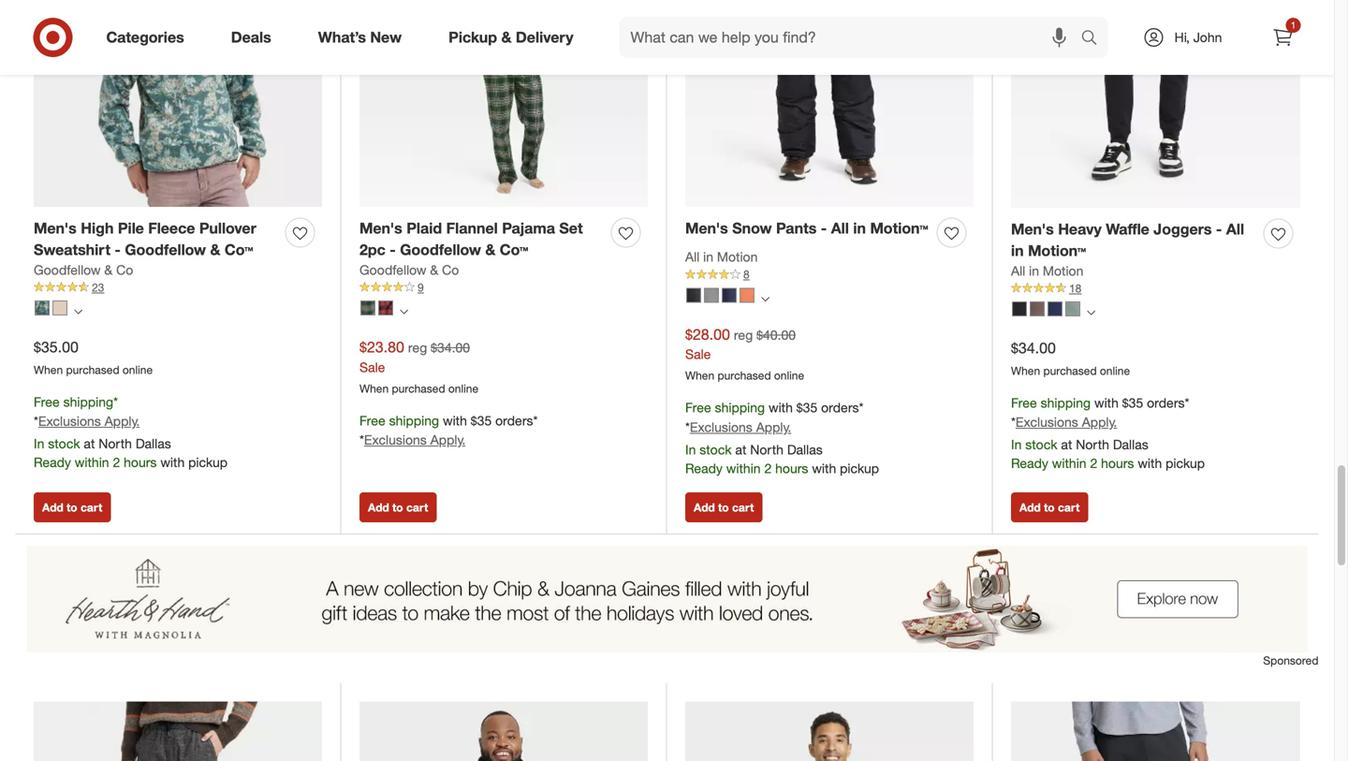 Task type: locate. For each thing, give the bounding box(es) containing it.
$35 down $28.00 reg $40.00 sale when purchased online
[[797, 400, 818, 416]]

goodfellow & co for 2pc
[[360, 262, 459, 278]]

shipping down $35.00 when purchased online
[[63, 394, 113, 410]]

0 horizontal spatial 2
[[113, 454, 120, 471]]

online down $40.00
[[774, 369, 805, 383]]

2 horizontal spatial all colors image
[[1087, 309, 1096, 317]]

men's plaid flannel pajama set 2pc - goodfellow & co™ image
[[360, 0, 648, 207], [360, 0, 648, 207]]

at
[[84, 436, 95, 452], [1062, 437, 1073, 453], [736, 442, 747, 458]]

co™ inside men's plaid flannel pajama set 2pc - goodfellow & co™
[[500, 241, 529, 259]]

co™ down the "pajama"
[[500, 241, 529, 259]]

all colors image
[[761, 295, 770, 303], [74, 308, 82, 316], [1087, 309, 1096, 317]]

1 green image from the left
[[35, 301, 50, 316]]

stock for men's snow pants - all in motion™
[[700, 442, 732, 458]]

0 horizontal spatial all colors image
[[74, 308, 82, 316]]

0 horizontal spatial all in motion link
[[686, 248, 758, 267]]

1 horizontal spatial all colors image
[[761, 295, 770, 303]]

all in motion for heavy
[[1012, 263, 1084, 279]]

0 horizontal spatial stock
[[48, 436, 80, 452]]

men's inside men's plaid flannel pajama set 2pc - goodfellow & co™
[[360, 219, 403, 238]]

co™ for fleece
[[225, 241, 253, 259]]

when
[[34, 363, 63, 377], [1012, 364, 1041, 378], [686, 369, 715, 383], [360, 382, 389, 396]]

co
[[116, 262, 133, 278], [442, 262, 459, 278]]

free down $28.00 reg $40.00 sale when purchased online
[[686, 400, 712, 416]]

1 horizontal spatial within
[[727, 460, 761, 477]]

co for pile
[[116, 262, 133, 278]]

with
[[1095, 395, 1119, 411], [769, 400, 793, 416], [443, 412, 467, 429], [160, 454, 185, 471], [1138, 455, 1163, 472], [812, 460, 837, 477]]

sale inside $23.80 reg $34.00 sale when purchased online
[[360, 359, 385, 375]]

$34.00 right $23.80
[[431, 340, 470, 356]]

& inside men's high pile fleece pullover sweatshirt - goodfellow & co™
[[210, 241, 221, 259]]

apply.
[[105, 413, 140, 430], [1082, 414, 1118, 430], [756, 419, 792, 435], [431, 432, 466, 448]]

all in motion link up 8
[[686, 248, 758, 267]]

1 horizontal spatial co™
[[500, 241, 529, 259]]

apply. down $35.00 when purchased online
[[105, 413, 140, 430]]

1 horizontal spatial $34.00
[[1012, 339, 1056, 357]]

to
[[67, 501, 77, 515], [393, 501, 403, 515], [718, 501, 729, 515], [1044, 501, 1055, 515]]

0 horizontal spatial co™
[[225, 241, 253, 259]]

shipping for men's heavy waffle joggers - all in motion™
[[1041, 395, 1091, 411]]

exclusions inside free shipping with $35 orders* * exclusions apply.
[[364, 432, 427, 448]]

purchased down $40.00
[[718, 369, 771, 383]]

0 horizontal spatial reg
[[408, 340, 427, 356]]

men's inside men's heavy waffle joggers - all in motion™
[[1012, 220, 1054, 239]]

men's casual e-waist tapered trousers - goodfellow & co™ image
[[34, 702, 322, 761], [34, 702, 322, 761]]

1 goodfellow & co from the left
[[34, 262, 133, 278]]

1 horizontal spatial at
[[736, 442, 747, 458]]

exclusions inside free shipping * * exclusions apply. in stock at  north dallas ready within 2 hours with pickup
[[38, 413, 101, 430]]

shipping
[[63, 394, 113, 410], [1041, 395, 1091, 411], [715, 400, 765, 416], [389, 412, 439, 429]]

0 horizontal spatial navy image
[[722, 288, 737, 303]]

green image left red image on the top left of the page
[[361, 301, 376, 316]]

when down $35.00
[[34, 363, 63, 377]]

1 horizontal spatial north
[[750, 442, 784, 458]]

navy image left green icon
[[1048, 302, 1063, 317]]

all
[[831, 219, 849, 238], [1227, 220, 1245, 239], [686, 249, 700, 265], [1012, 263, 1026, 279]]

add to cart button for men's plaid flannel pajama set 2pc - goodfellow & co™
[[360, 493, 437, 523]]

2 add from the left
[[368, 501, 389, 515]]

2 horizontal spatial north
[[1076, 437, 1110, 453]]

hi,
[[1175, 29, 1190, 45]]

motion up 18 at the top right
[[1043, 263, 1084, 279]]

1 horizontal spatial stock
[[700, 442, 732, 458]]

$34.00 inside $23.80 reg $34.00 sale when purchased online
[[431, 340, 470, 356]]

0 horizontal spatial green image
[[35, 301, 50, 316]]

all right pants
[[831, 219, 849, 238]]

motion for heavy
[[1043, 263, 1084, 279]]

dallas
[[136, 436, 171, 452], [1113, 437, 1149, 453], [788, 442, 823, 458]]

free shipping with $35 orders* * exclusions apply. in stock at  north dallas ready within 2 hours with pickup for waffle
[[1012, 395, 1205, 472]]

1 horizontal spatial pickup
[[840, 460, 880, 477]]

categories link
[[90, 17, 208, 58]]

orders* for -
[[822, 400, 864, 416]]

2 green image from the left
[[361, 301, 376, 316]]

flannel
[[446, 219, 498, 238]]

free shipping with $35 orders* * exclusions apply. in stock at  north dallas ready within 2 hours with pickup down $28.00 reg $40.00 sale when purchased online
[[686, 400, 880, 477]]

in for in
[[1012, 437, 1022, 453]]

motion™ down heavy
[[1028, 242, 1087, 260]]

1 horizontal spatial orders*
[[822, 400, 864, 416]]

all colors element right red orange icon
[[761, 292, 770, 303]]

goodfellow inside men's plaid flannel pajama set 2pc - goodfellow & co™
[[400, 241, 481, 259]]

& down sweatshirt
[[104, 262, 113, 278]]

men's half zip fleece sweater - all in motion™ image
[[686, 702, 974, 761], [686, 702, 974, 761]]

exclusions down $23.80 reg $34.00 sale when purchased online
[[364, 432, 427, 448]]

1 horizontal spatial hours
[[776, 460, 809, 477]]

1 horizontal spatial motion™
[[1028, 242, 1087, 260]]

& down flannel
[[486, 241, 496, 259]]

ready
[[34, 454, 71, 471], [1012, 455, 1049, 472], [686, 460, 723, 477]]

online up free shipping * * exclusions apply. in stock at  north dallas ready within 2 hours with pickup
[[123, 363, 153, 377]]

2 horizontal spatial orders*
[[1147, 395, 1190, 411]]

0 horizontal spatial within
[[75, 454, 109, 471]]

2 horizontal spatial ready
[[1012, 455, 1049, 472]]

all in motion up 18 at the top right
[[1012, 263, 1084, 279]]

4 to from the left
[[1044, 501, 1055, 515]]

free down $23.80 reg $34.00 sale when purchased online
[[360, 412, 386, 429]]

reg left $40.00
[[734, 327, 753, 343]]

all colors element for snow
[[761, 292, 770, 303]]

1 horizontal spatial motion
[[1043, 263, 1084, 279]]

goodfellow & co link up 9
[[360, 261, 459, 280]]

motion™ inside men's heavy waffle joggers - all in motion™
[[1028, 242, 1087, 260]]

* down $23.80 reg $34.00 sale when purchased online
[[360, 432, 364, 448]]

in up black icon
[[1012, 242, 1024, 260]]

search button
[[1073, 17, 1118, 62]]

online down 18 link
[[1100, 364, 1131, 378]]

apply. down $23.80 reg $34.00 sale when purchased online
[[431, 432, 466, 448]]

in for motion™
[[686, 442, 696, 458]]

hours inside free shipping * * exclusions apply. in stock at  north dallas ready within 2 hours with pickup
[[124, 454, 157, 471]]

pickup for men's heavy waffle joggers - all in motion™
[[1166, 455, 1205, 472]]

3 add to cart from the left
[[694, 501, 754, 515]]

2 horizontal spatial at
[[1062, 437, 1073, 453]]

heavy
[[1059, 220, 1102, 239]]

sale for $23.80
[[360, 359, 385, 375]]

orders* for joggers
[[1147, 395, 1190, 411]]

2 horizontal spatial hours
[[1102, 455, 1135, 472]]

free down $35.00
[[34, 394, 60, 410]]

when down $23.80
[[360, 382, 389, 396]]

1 co from the left
[[116, 262, 133, 278]]

dallas inside free shipping * * exclusions apply. in stock at  north dallas ready within 2 hours with pickup
[[136, 436, 171, 452]]

1 to from the left
[[67, 501, 77, 515]]

exclusions apply. button
[[38, 412, 140, 431], [1016, 413, 1118, 432], [690, 418, 792, 437], [364, 431, 466, 450]]

hours for motion™
[[776, 460, 809, 477]]

9
[[418, 280, 424, 294]]

$35 down $23.80 reg $34.00 sale when purchased online
[[471, 412, 492, 429]]

0 horizontal spatial sale
[[360, 359, 385, 375]]

orders*
[[1147, 395, 1190, 411], [822, 400, 864, 416], [496, 412, 538, 429]]

18
[[1070, 281, 1082, 295]]

23 link
[[34, 280, 322, 296]]

- right joggers
[[1217, 220, 1223, 239]]

sale down $28.00
[[686, 346, 711, 363]]

goodfellow down 2pc
[[360, 262, 427, 278]]

men's for men's plaid flannel pajama set 2pc - goodfellow & co™
[[360, 219, 403, 238]]

all up black icon
[[1012, 263, 1026, 279]]

all in motion link for snow
[[686, 248, 758, 267]]

all colors element right red image on the top left of the page
[[400, 305, 408, 316]]

all in motion
[[686, 249, 758, 265], [1012, 263, 1084, 279]]

men's up sweatshirt
[[34, 219, 77, 238]]

2 to from the left
[[393, 501, 403, 515]]

0 horizontal spatial north
[[99, 436, 132, 452]]

1 goodfellow & co link from the left
[[34, 261, 133, 280]]

north
[[99, 436, 132, 452], [1076, 437, 1110, 453], [750, 442, 784, 458]]

$40.00
[[757, 327, 796, 343]]

1 horizontal spatial co
[[442, 262, 459, 278]]

add to cart button
[[34, 493, 111, 523], [360, 493, 437, 523], [686, 493, 763, 523], [1012, 493, 1089, 523]]

purchased
[[66, 363, 119, 377], [1044, 364, 1097, 378], [718, 369, 771, 383], [392, 382, 445, 396]]

online inside $34.00 when purchased online
[[1100, 364, 1131, 378]]

orders* inside free shipping with $35 orders* * exclusions apply.
[[496, 412, 538, 429]]

co down men's high pile fleece pullover sweatshirt - goodfellow & co™
[[116, 262, 133, 278]]

0 horizontal spatial $34.00
[[431, 340, 470, 356]]

3 to from the left
[[718, 501, 729, 515]]

navy image for snow
[[722, 288, 737, 303]]

motion for snow
[[717, 249, 758, 265]]

motion™ up 8 link
[[871, 219, 929, 238]]

set
[[560, 219, 583, 238]]

cart for men's plaid flannel pajama set 2pc - goodfellow & co™
[[406, 501, 428, 515]]

$23.80 reg $34.00 sale when purchased online
[[360, 338, 479, 396]]

exclusions down $35.00 when purchased online
[[38, 413, 101, 430]]

purchased down $35.00
[[66, 363, 119, 377]]

apply. down $28.00 reg $40.00 sale when purchased online
[[756, 419, 792, 435]]

online inside $28.00 reg $40.00 sale when purchased online
[[774, 369, 805, 383]]

navy image right gray image
[[722, 288, 737, 303]]

add for men's heavy waffle joggers - all in motion™
[[1020, 501, 1041, 515]]

stock
[[48, 436, 80, 452], [1026, 437, 1058, 453], [700, 442, 732, 458]]

men's heavy waffle joggers - all in motion™ image
[[1012, 0, 1301, 208], [1012, 0, 1301, 208]]

$35 down $34.00 when purchased online
[[1123, 395, 1144, 411]]

in
[[34, 436, 44, 452], [1012, 437, 1022, 453], [686, 442, 696, 458]]

* down $28.00 reg $40.00 sale when purchased online
[[686, 419, 690, 435]]

within
[[75, 454, 109, 471], [1053, 455, 1087, 472], [727, 460, 761, 477]]

goodfellow & co up 9
[[360, 262, 459, 278]]

men's inside men's high pile fleece pullover sweatshirt - goodfellow & co™
[[34, 219, 77, 238]]

in
[[854, 219, 866, 238], [1012, 242, 1024, 260], [704, 249, 714, 265], [1029, 263, 1040, 279]]

shipping down $28.00 reg $40.00 sale when purchased online
[[715, 400, 765, 416]]

joggers
[[1154, 220, 1212, 239]]

4 add to cart button from the left
[[1012, 493, 1089, 523]]

2 add to cart from the left
[[368, 501, 428, 515]]

- down "pile"
[[115, 241, 121, 259]]

all in motion up 8
[[686, 249, 758, 265]]

navy image
[[722, 288, 737, 303], [1048, 302, 1063, 317]]

men's high pile fleece pullover sweatshirt - goodfellow & co™ image
[[34, 0, 322, 207], [34, 0, 322, 207]]

motion
[[717, 249, 758, 265], [1043, 263, 1084, 279]]

when inside $28.00 reg $40.00 sale when purchased online
[[686, 369, 715, 383]]

men's for men's high pile fleece pullover sweatshirt - goodfellow & co™
[[34, 219, 77, 238]]

add to cart button for men's snow pants - all in motion™
[[686, 493, 763, 523]]

What can we help you find? suggestions appear below search field
[[620, 17, 1086, 58]]

0 horizontal spatial all in motion
[[686, 249, 758, 265]]

$34.00
[[1012, 339, 1056, 357], [431, 340, 470, 356]]

pickup
[[188, 454, 228, 471], [1166, 455, 1205, 472], [840, 460, 880, 477]]

sale down $23.80
[[360, 359, 385, 375]]

0 horizontal spatial free shipping with $35 orders* * exclusions apply. in stock at  north dallas ready within 2 hours with pickup
[[686, 400, 880, 477]]

men's high pile fleece zip-up sweatshirt - goodfellow & co™ image
[[360, 702, 648, 761], [360, 702, 648, 761]]

1 horizontal spatial $35
[[797, 400, 818, 416]]

all in motion link up 18 at the top right
[[1012, 262, 1084, 280]]

free shipping with $35 orders* * exclusions apply. in stock at  north dallas ready within 2 hours with pickup for pants
[[686, 400, 880, 477]]

2 horizontal spatial 2
[[1091, 455, 1098, 472]]

4 cart from the left
[[1058, 501, 1080, 515]]

2 co™ from the left
[[500, 241, 529, 259]]

0 horizontal spatial ready
[[34, 454, 71, 471]]

2
[[113, 454, 120, 471], [1091, 455, 1098, 472], [765, 460, 772, 477]]

1 cart from the left
[[81, 501, 102, 515]]

-
[[821, 219, 827, 238], [1217, 220, 1223, 239], [115, 241, 121, 259], [390, 241, 396, 259]]

waffle
[[1106, 220, 1150, 239]]

men's left snow in the top right of the page
[[686, 219, 728, 238]]

reg inside $28.00 reg $40.00 sale when purchased online
[[734, 327, 753, 343]]

1 horizontal spatial goodfellow & co
[[360, 262, 459, 278]]

$34.00 down brown icon
[[1012, 339, 1056, 357]]

men's left heavy
[[1012, 220, 1054, 239]]

2 horizontal spatial stock
[[1026, 437, 1058, 453]]

0 horizontal spatial co
[[116, 262, 133, 278]]

green image for men's high pile fleece pullover sweatshirt - goodfellow & co™
[[35, 301, 50, 316]]

reg
[[734, 327, 753, 343], [408, 340, 427, 356]]

add
[[42, 501, 63, 515], [368, 501, 389, 515], [694, 501, 715, 515], [1020, 501, 1041, 515]]

exclusions apply. button down $28.00 reg $40.00 sale when purchased online
[[690, 418, 792, 437]]

0 horizontal spatial goodfellow & co
[[34, 262, 133, 278]]

advertisement region
[[15, 546, 1319, 653]]

1 horizontal spatial 2
[[765, 460, 772, 477]]

$35
[[1123, 395, 1144, 411], [797, 400, 818, 416], [471, 412, 492, 429]]

2 co from the left
[[442, 262, 459, 278]]

at for men's snow pants - all in motion™
[[736, 442, 747, 458]]

1 horizontal spatial sale
[[686, 346, 711, 363]]

gray image
[[704, 288, 719, 303]]

men's high pile fleece pullover sweatshirt - goodfellow & co™
[[34, 219, 256, 259]]

0 horizontal spatial hours
[[124, 454, 157, 471]]

purchased down green icon
[[1044, 364, 1097, 378]]

green image left cream icon
[[35, 301, 50, 316]]

free for men's snow pants - all in motion™
[[686, 400, 712, 416]]

shipping down $23.80 reg $34.00 sale when purchased online
[[389, 412, 439, 429]]

men's dwr fleece joggers - all in motion™ image
[[1012, 702, 1301, 761], [1012, 702, 1301, 761]]

cart
[[81, 501, 102, 515], [406, 501, 428, 515], [732, 501, 754, 515], [1058, 501, 1080, 515]]

add for men's high pile fleece pullover sweatshirt - goodfellow & co™
[[42, 501, 63, 515]]

0 horizontal spatial motion
[[717, 249, 758, 265]]

1 add from the left
[[42, 501, 63, 515]]

add to cart
[[42, 501, 102, 515], [368, 501, 428, 515], [694, 501, 754, 515], [1020, 501, 1080, 515]]

exclusions apply. button down $23.80 reg $34.00 sale when purchased online
[[364, 431, 466, 450]]

all colors image for high
[[74, 308, 82, 316]]

2 horizontal spatial $35
[[1123, 395, 1144, 411]]

1 horizontal spatial green image
[[361, 301, 376, 316]]

shipping down $34.00 when purchased online
[[1041, 395, 1091, 411]]

with inside free shipping * * exclusions apply. in stock at  north dallas ready within 2 hours with pickup
[[160, 454, 185, 471]]

goodfellow & co up the 23
[[34, 262, 133, 278]]

- inside men's high pile fleece pullover sweatshirt - goodfellow & co™
[[115, 241, 121, 259]]

1 horizontal spatial reg
[[734, 327, 753, 343]]

purchased up free shipping with $35 orders* * exclusions apply.
[[392, 382, 445, 396]]

3 add to cart button from the left
[[686, 493, 763, 523]]

when down black icon
[[1012, 364, 1041, 378]]

brown image
[[1030, 302, 1045, 317]]

pickup
[[449, 28, 497, 46]]

reg for $28.00
[[734, 327, 753, 343]]

goodfellow & co
[[34, 262, 133, 278], [360, 262, 459, 278]]

0 vertical spatial motion™
[[871, 219, 929, 238]]

exclusions apply. button down $34.00 when purchased online
[[1016, 413, 1118, 432]]

& down pullover
[[210, 241, 221, 259]]

goodfellow down fleece
[[125, 241, 206, 259]]

0 horizontal spatial goodfellow & co link
[[34, 261, 133, 280]]

1 add to cart from the left
[[42, 501, 102, 515]]

add to cart button for men's high pile fleece pullover sweatshirt - goodfellow & co™
[[34, 493, 111, 523]]

free for men's heavy waffle joggers - all in motion™
[[1012, 395, 1038, 411]]

& right pickup
[[502, 28, 512, 46]]

green image
[[35, 301, 50, 316], [361, 301, 376, 316]]

0 horizontal spatial at
[[84, 436, 95, 452]]

1 vertical spatial motion™
[[1028, 242, 1087, 260]]

all colors element
[[761, 292, 770, 303], [74, 305, 82, 316], [400, 305, 408, 316], [1087, 306, 1096, 317]]

all colors element for heavy
[[1087, 306, 1096, 317]]

2 horizontal spatial pickup
[[1166, 455, 1205, 472]]

2 horizontal spatial dallas
[[1113, 437, 1149, 453]]

$28.00
[[686, 325, 730, 344]]

4 add to cart from the left
[[1020, 501, 1080, 515]]

co™ down pullover
[[225, 241, 253, 259]]

all colors element for high
[[74, 305, 82, 316]]

1 $34.00 from the left
[[1012, 339, 1056, 357]]

0 horizontal spatial orders*
[[496, 412, 538, 429]]

exclusions apply. button down $35.00 when purchased online
[[38, 412, 140, 431]]

1 horizontal spatial free shipping with $35 orders* * exclusions apply. in stock at  north dallas ready within 2 hours with pickup
[[1012, 395, 1205, 472]]

goodfellow
[[125, 241, 206, 259], [400, 241, 481, 259], [34, 262, 101, 278], [360, 262, 427, 278]]

navy image for heavy
[[1048, 302, 1063, 317]]

snow
[[733, 219, 772, 238]]

in inside men's heavy waffle joggers - all in motion™
[[1012, 242, 1024, 260]]

co™ inside men's high pile fleece pullover sweatshirt - goodfellow & co™
[[225, 241, 253, 259]]

8
[[744, 268, 750, 282]]

sale inside $28.00 reg $40.00 sale when purchased online
[[686, 346, 711, 363]]

all colors element right green icon
[[1087, 306, 1096, 317]]

reg inside $23.80 reg $34.00 sale when purchased online
[[408, 340, 427, 356]]

goodfellow down plaid
[[400, 241, 481, 259]]

1 co™ from the left
[[225, 241, 253, 259]]

sponsored
[[1264, 654, 1319, 668]]

add to cart for men's plaid flannel pajama set 2pc - goodfellow & co™
[[368, 501, 428, 515]]

free shipping with $35 orders* * exclusions apply. in stock at  north dallas ready within 2 hours with pickup
[[1012, 395, 1205, 472], [686, 400, 880, 477]]

all colors image for heavy
[[1087, 309, 1096, 317]]

1 horizontal spatial all in motion link
[[1012, 262, 1084, 280]]

all colors element right cream icon
[[74, 305, 82, 316]]

2 goodfellow & co from the left
[[360, 262, 459, 278]]

0 horizontal spatial dallas
[[136, 436, 171, 452]]

2 cart from the left
[[406, 501, 428, 515]]

1 horizontal spatial navy image
[[1048, 302, 1063, 317]]

pile
[[118, 219, 144, 238]]

$35 for pants
[[797, 400, 818, 416]]

online
[[123, 363, 153, 377], [1100, 364, 1131, 378], [774, 369, 805, 383], [449, 382, 479, 396]]

sale
[[686, 346, 711, 363], [360, 359, 385, 375]]

2 horizontal spatial in
[[1012, 437, 1022, 453]]

when down $28.00
[[686, 369, 715, 383]]

cart for men's heavy waffle joggers - all in motion™
[[1058, 501, 1080, 515]]

black image
[[1012, 302, 1027, 317]]

men's inside men's snow pants - all in motion™ link
[[686, 219, 728, 238]]

0 horizontal spatial in
[[34, 436, 44, 452]]

1 horizontal spatial in
[[686, 442, 696, 458]]

0 horizontal spatial pickup
[[188, 454, 228, 471]]

dallas for men's heavy waffle joggers - all in motion™
[[1113, 437, 1149, 453]]

exclusions down $28.00 reg $40.00 sale when purchased online
[[690, 419, 753, 435]]

with inside free shipping with $35 orders* * exclusions apply.
[[443, 412, 467, 429]]

shipping inside free shipping * * exclusions apply. in stock at  north dallas ready within 2 hours with pickup
[[63, 394, 113, 410]]

all colors image right cream icon
[[74, 308, 82, 316]]

all right joggers
[[1227, 220, 1245, 239]]

2 goodfellow & co link from the left
[[360, 261, 459, 280]]

*
[[113, 394, 118, 410], [34, 413, 38, 430], [1012, 414, 1016, 430], [686, 419, 690, 435], [360, 432, 364, 448]]

2 $34.00 from the left
[[431, 340, 470, 356]]

free
[[34, 394, 60, 410], [1012, 395, 1038, 411], [686, 400, 712, 416], [360, 412, 386, 429]]

1 add to cart button from the left
[[34, 493, 111, 523]]

online up free shipping with $35 orders* * exclusions apply.
[[449, 382, 479, 396]]

at for men's heavy waffle joggers - all in motion™
[[1062, 437, 1073, 453]]

stock for men's heavy waffle joggers - all in motion™
[[1026, 437, 1058, 453]]

0 horizontal spatial motion™
[[871, 219, 929, 238]]

free shipping with $35 orders* * exclusions apply. in stock at  north dallas ready within 2 hours with pickup down $34.00 when purchased online
[[1012, 395, 1205, 472]]

motion up 8
[[717, 249, 758, 265]]

all colors element for plaid
[[400, 305, 408, 316]]

* inside free shipping with $35 orders* * exclusions apply.
[[360, 432, 364, 448]]

all colors image right green icon
[[1087, 309, 1096, 317]]

all colors image right red orange icon
[[761, 295, 770, 303]]

free down $34.00 when purchased online
[[1012, 395, 1038, 411]]

2 horizontal spatial within
[[1053, 455, 1087, 472]]

all in motion link
[[686, 248, 758, 267], [1012, 262, 1084, 280]]

men's snow pants - all in motion™
[[686, 219, 929, 238]]

&
[[502, 28, 512, 46], [210, 241, 221, 259], [486, 241, 496, 259], [104, 262, 113, 278], [430, 262, 439, 278]]

men's snow pants - all in motion™ image
[[686, 0, 974, 207], [686, 0, 974, 207]]

hours
[[124, 454, 157, 471], [1102, 455, 1135, 472], [776, 460, 809, 477]]

delivery
[[516, 28, 574, 46]]

cart for men's high pile fleece pullover sweatshirt - goodfellow & co™
[[81, 501, 102, 515]]

free shipping * * exclusions apply. in stock at  north dallas ready within 2 hours with pickup
[[34, 394, 228, 471]]

3 add from the left
[[694, 501, 715, 515]]

cream image
[[52, 301, 67, 316]]

- right 2pc
[[390, 241, 396, 259]]

& inside men's plaid flannel pajama set 2pc - goodfellow & co™
[[486, 241, 496, 259]]

1 horizontal spatial dallas
[[788, 442, 823, 458]]

shipping for men's snow pants - all in motion™
[[715, 400, 765, 416]]

free inside free shipping * * exclusions apply. in stock at  north dallas ready within 2 hours with pickup
[[34, 394, 60, 410]]

4 add from the left
[[1020, 501, 1041, 515]]

1 horizontal spatial ready
[[686, 460, 723, 477]]

co™
[[225, 241, 253, 259], [500, 241, 529, 259]]

0 horizontal spatial $35
[[471, 412, 492, 429]]

1 horizontal spatial goodfellow & co link
[[360, 261, 459, 280]]

goodfellow & co link up the 23
[[34, 261, 133, 280]]

reg right $23.80
[[408, 340, 427, 356]]

when inside $34.00 when purchased online
[[1012, 364, 1041, 378]]

north for men's heavy waffle joggers - all in motion™
[[1076, 437, 1110, 453]]

3 cart from the left
[[732, 501, 754, 515]]

men's up 2pc
[[360, 219, 403, 238]]

fleece
[[148, 219, 195, 238]]

co down men's plaid flannel pajama set 2pc - goodfellow & co™ at the left top of page
[[442, 262, 459, 278]]

1 horizontal spatial all in motion
[[1012, 263, 1084, 279]]

men's
[[34, 219, 77, 238], [360, 219, 403, 238], [686, 219, 728, 238], [1012, 220, 1054, 239]]

pickup for men's snow pants - all in motion™
[[840, 460, 880, 477]]

apply. inside free shipping * * exclusions apply. in stock at  north dallas ready within 2 hours with pickup
[[105, 413, 140, 430]]

2 add to cart button from the left
[[360, 493, 437, 523]]



Task type: describe. For each thing, give the bounding box(es) containing it.
within inside free shipping * * exclusions apply. in stock at  north dallas ready within 2 hours with pickup
[[75, 454, 109, 471]]

exclusions down $34.00 when purchased online
[[1016, 414, 1079, 430]]

co for flannel
[[442, 262, 459, 278]]

$35 inside free shipping with $35 orders* * exclusions apply.
[[471, 412, 492, 429]]

2 for motion™
[[765, 460, 772, 477]]

* down $35.00 when purchased online
[[113, 394, 118, 410]]

what's new link
[[302, 17, 425, 58]]

$23.80
[[360, 338, 405, 356]]

$34.00 when purchased online
[[1012, 339, 1131, 378]]

in inside free shipping * * exclusions apply. in stock at  north dallas ready within 2 hours with pickup
[[34, 436, 44, 452]]

men's heavy waffle joggers - all in motion™ link
[[1012, 219, 1257, 262]]

2pc
[[360, 241, 386, 259]]

john
[[1194, 29, 1223, 45]]

men's heavy waffle joggers - all in motion™
[[1012, 220, 1245, 260]]

shipping inside free shipping with $35 orders* * exclusions apply.
[[389, 412, 439, 429]]

sale for $28.00
[[686, 346, 711, 363]]

to for men's high pile fleece pullover sweatshirt - goodfellow & co™
[[67, 501, 77, 515]]

when inside $35.00 when purchased online
[[34, 363, 63, 377]]

2 inside free shipping * * exclusions apply. in stock at  north dallas ready within 2 hours with pickup
[[113, 454, 120, 471]]

men's snow pants - all in motion™ link
[[686, 218, 929, 239]]

ready inside free shipping * * exclusions apply. in stock at  north dallas ready within 2 hours with pickup
[[34, 454, 71, 471]]

all colors image for snow
[[761, 295, 770, 303]]

shipping for men's high pile fleece pullover sweatshirt - goodfellow & co™
[[63, 394, 113, 410]]

8 link
[[686, 267, 974, 283]]

ready for motion™
[[686, 460, 723, 477]]

add for men's snow pants - all in motion™
[[694, 501, 715, 515]]

all colors image
[[400, 308, 408, 316]]

* down $34.00 when purchased online
[[1012, 414, 1016, 430]]

apply. inside free shipping with $35 orders* * exclusions apply.
[[431, 432, 466, 448]]

pickup & delivery
[[449, 28, 574, 46]]

men's plaid flannel pajama set 2pc - goodfellow & co™
[[360, 219, 583, 259]]

red orange image
[[740, 288, 755, 303]]

cart for men's snow pants - all in motion™
[[732, 501, 754, 515]]

- inside men's heavy waffle joggers - all in motion™
[[1217, 220, 1223, 239]]

black image
[[687, 288, 702, 303]]

& down plaid
[[430, 262, 439, 278]]

9 link
[[360, 280, 648, 296]]

deals link
[[215, 17, 295, 58]]

purchased inside $34.00 when purchased online
[[1044, 364, 1097, 378]]

to for men's heavy waffle joggers - all in motion™
[[1044, 501, 1055, 515]]

to for men's snow pants - all in motion™
[[718, 501, 729, 515]]

pickup inside free shipping * * exclusions apply. in stock at  north dallas ready within 2 hours with pickup
[[188, 454, 228, 471]]

deals
[[231, 28, 271, 46]]

goodfellow down sweatshirt
[[34, 262, 101, 278]]

online inside $35.00 when purchased online
[[123, 363, 153, 377]]

in up brown icon
[[1029, 263, 1040, 279]]

hours for in
[[1102, 455, 1135, 472]]

north for men's snow pants - all in motion™
[[750, 442, 784, 458]]

- right pants
[[821, 219, 827, 238]]

add to cart for men's snow pants - all in motion™
[[694, 501, 754, 515]]

within for men's snow pants - all in motion™
[[727, 460, 761, 477]]

$28.00 reg $40.00 sale when purchased online
[[686, 325, 805, 383]]

men's high pile fleece pullover sweatshirt - goodfellow & co™ link
[[34, 218, 278, 261]]

hi, john
[[1175, 29, 1223, 45]]

north inside free shipping * * exclusions apply. in stock at  north dallas ready within 2 hours with pickup
[[99, 436, 132, 452]]

* down $35.00
[[34, 413, 38, 430]]

all in motion link for heavy
[[1012, 262, 1084, 280]]

purchased inside $23.80 reg $34.00 sale when purchased online
[[392, 382, 445, 396]]

in up gray image
[[704, 249, 714, 265]]

free shipping with $35 orders* * exclusions apply.
[[360, 412, 538, 448]]

23
[[92, 280, 104, 294]]

green image
[[1066, 302, 1081, 317]]

search
[[1073, 30, 1118, 48]]

goodfellow & co link for sweatshirt
[[34, 261, 133, 280]]

new
[[370, 28, 402, 46]]

all up black image
[[686, 249, 700, 265]]

pajama
[[502, 219, 555, 238]]

men's for men's snow pants - all in motion™
[[686, 219, 728, 238]]

add to cart for men's heavy waffle joggers - all in motion™
[[1020, 501, 1080, 515]]

categories
[[106, 28, 184, 46]]

when inside $23.80 reg $34.00 sale when purchased online
[[360, 382, 389, 396]]

1
[[1291, 19, 1297, 31]]

online inside $23.80 reg $34.00 sale when purchased online
[[449, 382, 479, 396]]

apply. down $34.00 when purchased online
[[1082, 414, 1118, 430]]

all inside men's heavy waffle joggers - all in motion™
[[1227, 220, 1245, 239]]

add to cart for men's high pile fleece pullover sweatshirt - goodfellow & co™
[[42, 501, 102, 515]]

purchased inside $35.00 when purchased online
[[66, 363, 119, 377]]

ready for in
[[1012, 455, 1049, 472]]

add for men's plaid flannel pajama set 2pc - goodfellow & co™
[[368, 501, 389, 515]]

18 link
[[1012, 280, 1301, 297]]

men's for men's heavy waffle joggers - all in motion™
[[1012, 220, 1054, 239]]

$35 for waffle
[[1123, 395, 1144, 411]]

pullover
[[199, 219, 256, 238]]

$35.00 when purchased online
[[34, 338, 153, 377]]

add to cart button for men's heavy waffle joggers - all in motion™
[[1012, 493, 1089, 523]]

pickup & delivery link
[[433, 17, 597, 58]]

goodfellow & co link for 2pc
[[360, 261, 459, 280]]

goodfellow inside men's high pile fleece pullover sweatshirt - goodfellow & co™
[[125, 241, 206, 259]]

$34.00 inside $34.00 when purchased online
[[1012, 339, 1056, 357]]

what's new
[[318, 28, 402, 46]]

co™ for pajama
[[500, 241, 529, 259]]

high
[[81, 219, 114, 238]]

within for men's heavy waffle joggers - all in motion™
[[1053, 455, 1087, 472]]

pants
[[776, 219, 817, 238]]

plaid
[[407, 219, 442, 238]]

red image
[[378, 301, 393, 316]]

free for men's high pile fleece pullover sweatshirt - goodfellow & co™
[[34, 394, 60, 410]]

all in motion for snow
[[686, 249, 758, 265]]

what's
[[318, 28, 366, 46]]

$35.00
[[34, 338, 79, 356]]

in up 8 link
[[854, 219, 866, 238]]

dallas for men's snow pants - all in motion™
[[788, 442, 823, 458]]

to for men's plaid flannel pajama set 2pc - goodfellow & co™
[[393, 501, 403, 515]]

at inside free shipping * * exclusions apply. in stock at  north dallas ready within 2 hours with pickup
[[84, 436, 95, 452]]

free inside free shipping with $35 orders* * exclusions apply.
[[360, 412, 386, 429]]

sweatshirt
[[34, 241, 111, 259]]

2 for in
[[1091, 455, 1098, 472]]

1 link
[[1263, 17, 1304, 58]]

stock inside free shipping * * exclusions apply. in stock at  north dallas ready within 2 hours with pickup
[[48, 436, 80, 452]]

goodfellow & co for sweatshirt
[[34, 262, 133, 278]]

green image for men's plaid flannel pajama set 2pc - goodfellow & co™
[[361, 301, 376, 316]]

reg for $23.80
[[408, 340, 427, 356]]

men's plaid flannel pajama set 2pc - goodfellow & co™ link
[[360, 218, 604, 261]]

purchased inside $28.00 reg $40.00 sale when purchased online
[[718, 369, 771, 383]]

- inside men's plaid flannel pajama set 2pc - goodfellow & co™
[[390, 241, 396, 259]]



Task type: vqa. For each thing, say whether or not it's contained in the screenshot.
rightmost Green Icon
yes



